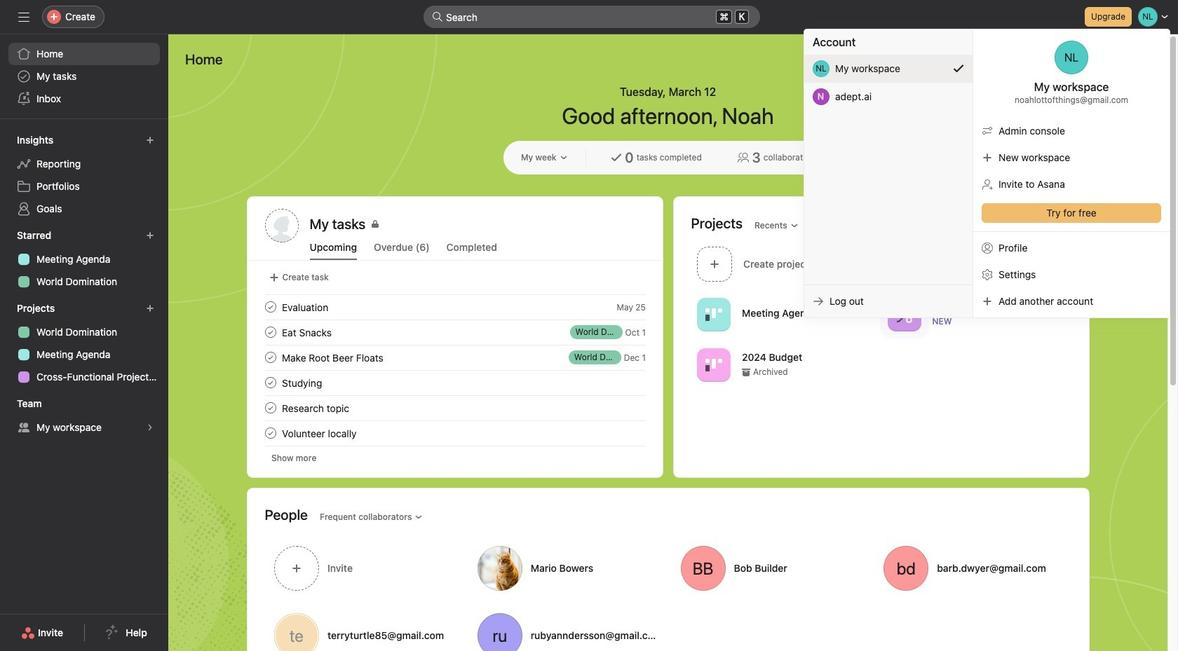 Task type: vqa. For each thing, say whether or not it's contained in the screenshot.
Image Of A Blue Lollipop Chart
no



Task type: locate. For each thing, give the bounding box(es) containing it.
Mark complete checkbox
[[262, 299, 279, 316], [262, 349, 279, 366], [262, 425, 279, 442]]

1 vertical spatial mark complete checkbox
[[262, 349, 279, 366]]

3 mark complete checkbox from the top
[[262, 400, 279, 417]]

menu
[[804, 29, 1170, 318]]

1 vertical spatial mark complete checkbox
[[262, 374, 279, 391]]

line_and_symbols image
[[896, 306, 912, 323]]

0 vertical spatial mark complete checkbox
[[262, 299, 279, 316]]

see details, my workspace image
[[146, 424, 154, 432]]

4 mark complete image from the top
[[262, 374, 279, 391]]

board image
[[705, 306, 722, 323]]

prominent image
[[432, 11, 443, 22]]

mark complete image
[[262, 299, 279, 316], [262, 324, 279, 341], [262, 349, 279, 366], [262, 374, 279, 391]]

mark complete image
[[262, 400, 279, 417], [262, 425, 279, 442]]

add items to starred image
[[146, 231, 154, 240]]

None field
[[424, 6, 760, 28]]

global element
[[0, 34, 168, 119]]

2 vertical spatial mark complete checkbox
[[262, 400, 279, 417]]

1 vertical spatial mark complete image
[[262, 425, 279, 442]]

1 mark complete checkbox from the top
[[262, 324, 279, 341]]

Mark complete checkbox
[[262, 324, 279, 341], [262, 374, 279, 391], [262, 400, 279, 417]]

2 mark complete image from the top
[[262, 425, 279, 442]]

projects element
[[0, 296, 168, 391]]

2 mark complete checkbox from the top
[[262, 374, 279, 391]]

1 mark complete checkbox from the top
[[262, 299, 279, 316]]

0 vertical spatial mark complete checkbox
[[262, 324, 279, 341]]

2 vertical spatial mark complete checkbox
[[262, 425, 279, 442]]

0 vertical spatial mark complete image
[[262, 400, 279, 417]]

radio item
[[804, 55, 973, 83]]

hide sidebar image
[[18, 11, 29, 22]]

board image
[[705, 357, 722, 373]]



Task type: describe. For each thing, give the bounding box(es) containing it.
starred element
[[0, 223, 168, 296]]

add profile photo image
[[265, 209, 298, 243]]

1 mark complete image from the top
[[262, 299, 279, 316]]

new project or portfolio image
[[146, 304, 154, 313]]

2 mark complete image from the top
[[262, 324, 279, 341]]

teams element
[[0, 391, 168, 442]]

Search tasks, projects, and more text field
[[424, 6, 760, 28]]

1 mark complete image from the top
[[262, 400, 279, 417]]

insights element
[[0, 128, 168, 223]]

3 mark complete checkbox from the top
[[262, 425, 279, 442]]

2 mark complete checkbox from the top
[[262, 349, 279, 366]]

new insights image
[[146, 136, 154, 144]]

3 mark complete image from the top
[[262, 349, 279, 366]]



